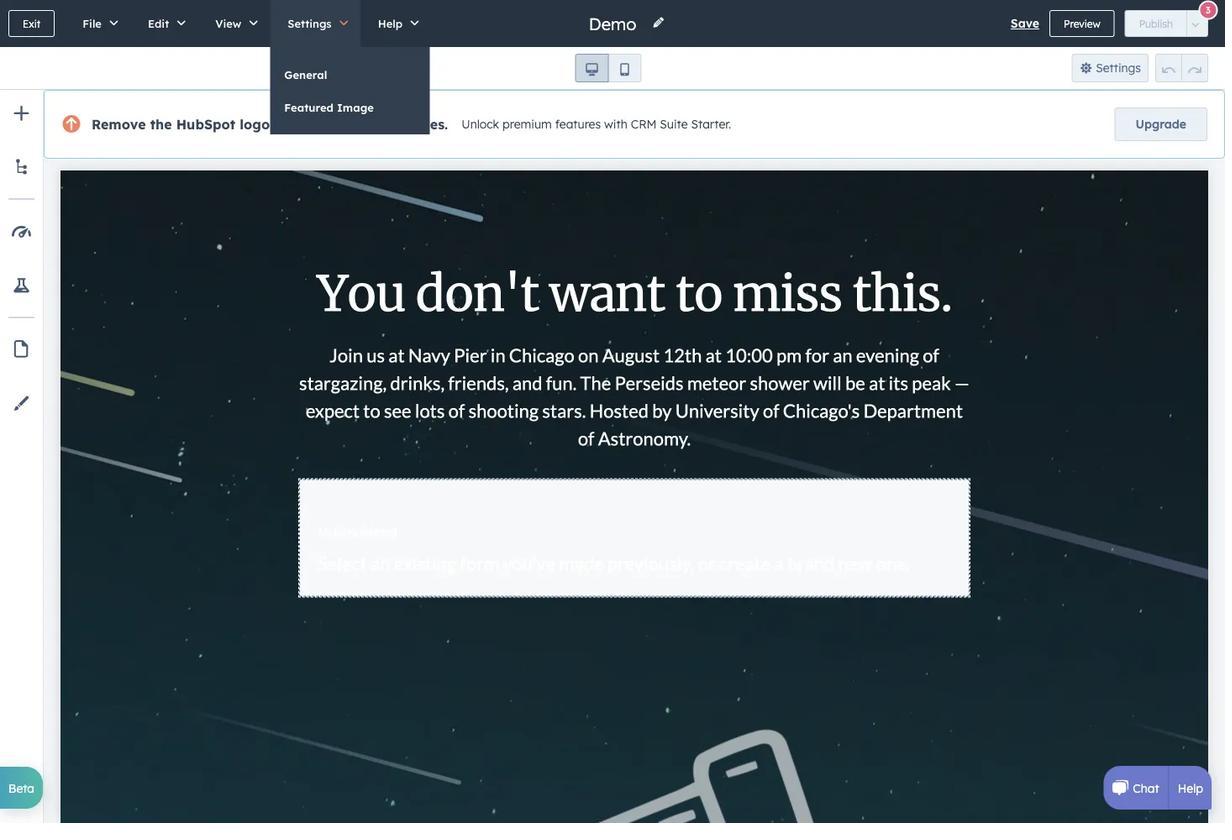 Task type: describe. For each thing, give the bounding box(es) containing it.
your
[[311, 116, 343, 133]]

featured
[[284, 100, 334, 114]]

1 vertical spatial settings button
[[1072, 54, 1149, 82]]

pages.
[[403, 116, 448, 133]]

upgrade
[[1136, 117, 1187, 132]]

preview button
[[1050, 10, 1115, 37]]

beta
[[8, 781, 35, 796]]

3
[[1206, 4, 1211, 16]]

edit
[[148, 16, 169, 30]]

general button
[[270, 59, 430, 91]]

beta button
[[0, 767, 43, 809]]

chat
[[1133, 781, 1160, 796]]

help button
[[360, 0, 431, 47]]

view button
[[198, 0, 270, 47]]

publish button
[[1125, 10, 1187, 37]]

remove the hubspot logo from your landing pages.
[[92, 116, 448, 133]]

hubspot
[[176, 116, 236, 133]]

landing
[[347, 116, 399, 133]]

preview
[[1064, 17, 1101, 30]]

0 vertical spatial settings button
[[270, 0, 360, 47]]

help inside button
[[378, 16, 403, 30]]

starter.
[[691, 117, 731, 132]]

unlock premium features with crm suite starter.
[[462, 117, 731, 132]]

1 horizontal spatial help
[[1178, 781, 1203, 796]]

remove
[[92, 116, 146, 133]]

image
[[337, 100, 374, 114]]

logo
[[240, 116, 270, 133]]



Task type: locate. For each thing, give the bounding box(es) containing it.
1 horizontal spatial settings
[[1096, 61, 1141, 75]]

save button
[[1011, 13, 1040, 34]]

suite
[[660, 117, 688, 132]]

publish group
[[1125, 10, 1208, 37]]

features
[[555, 117, 601, 132]]

help
[[378, 16, 403, 30], [1178, 781, 1203, 796]]

unlock
[[462, 117, 499, 132]]

the
[[150, 116, 172, 133]]

None field
[[587, 12, 642, 35]]

1 horizontal spatial group
[[1156, 54, 1208, 82]]

1 vertical spatial help
[[1178, 781, 1203, 796]]

crm
[[631, 117, 657, 132]]

from
[[274, 116, 307, 133]]

featured image button
[[270, 92, 430, 124]]

view
[[215, 16, 241, 30]]

save
[[1011, 16, 1040, 31]]

0 horizontal spatial help
[[378, 16, 403, 30]]

premium
[[503, 117, 552, 132]]

1 vertical spatial settings
[[1096, 61, 1141, 75]]

file
[[83, 16, 102, 30]]

settings button up the general on the top left of the page
[[270, 0, 360, 47]]

group
[[575, 54, 642, 82], [1156, 54, 1208, 82]]

group up with
[[575, 54, 642, 82]]

0 horizontal spatial settings
[[288, 16, 332, 30]]

edit button
[[130, 0, 198, 47]]

0 horizontal spatial group
[[575, 54, 642, 82]]

upgrade link
[[1115, 108, 1208, 141]]

exit link
[[8, 10, 55, 37]]

1 group from the left
[[575, 54, 642, 82]]

help right chat
[[1178, 781, 1203, 796]]

help up general button
[[378, 16, 403, 30]]

0 vertical spatial help
[[378, 16, 403, 30]]

2 group from the left
[[1156, 54, 1208, 82]]

settings up the general on the top left of the page
[[288, 16, 332, 30]]

group down the publish group
[[1156, 54, 1208, 82]]

settings button down preview button
[[1072, 54, 1149, 82]]

0 vertical spatial settings
[[288, 16, 332, 30]]

settings down preview button
[[1096, 61, 1141, 75]]

settings button
[[270, 0, 360, 47], [1072, 54, 1149, 82]]

0 horizontal spatial settings button
[[270, 0, 360, 47]]

file button
[[65, 0, 130, 47]]

settings
[[288, 16, 332, 30], [1096, 61, 1141, 75]]

with
[[604, 117, 628, 132]]

1 horizontal spatial settings button
[[1072, 54, 1149, 82]]

exit
[[23, 17, 41, 30]]

general
[[284, 68, 327, 82]]

featured image
[[284, 100, 374, 114]]

publish
[[1139, 17, 1173, 30]]



Task type: vqa. For each thing, say whether or not it's contained in the screenshot.
Search HubSpot search box
no



